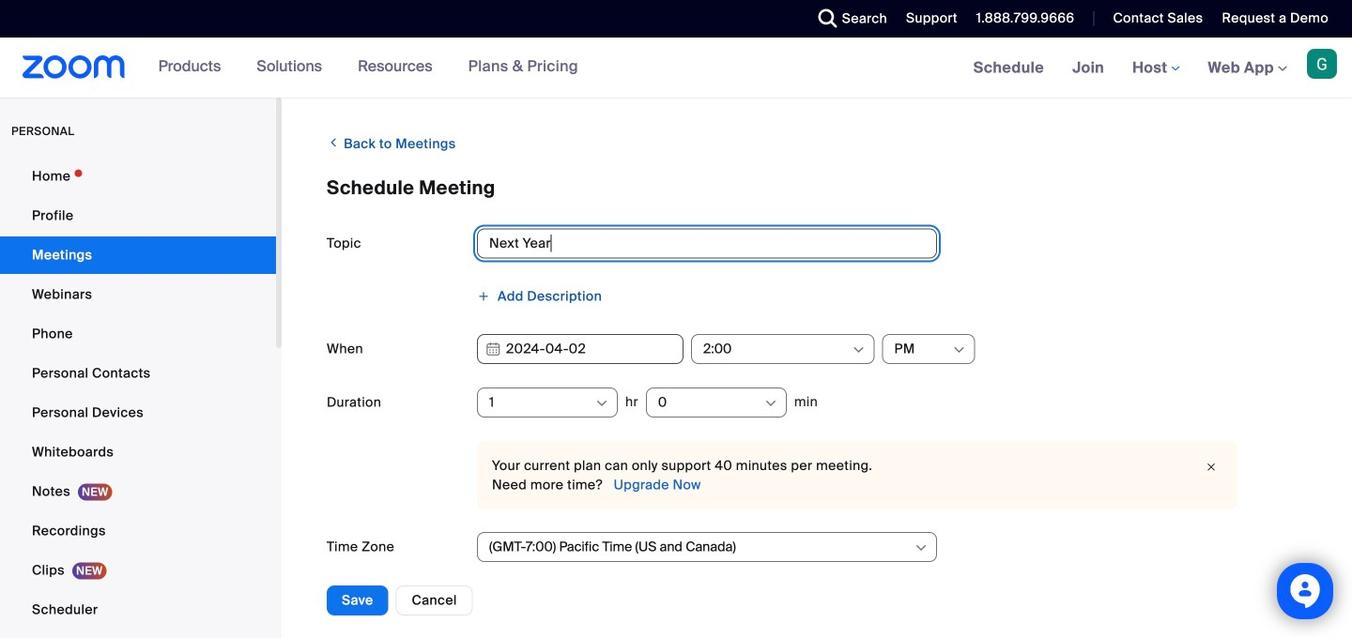Task type: vqa. For each thing, say whether or not it's contained in the screenshot.
1st right image from the bottom
no



Task type: describe. For each thing, give the bounding box(es) containing it.
1 horizontal spatial show options image
[[764, 396, 779, 411]]

select time zone text field
[[489, 534, 913, 562]]

personal menu menu
[[0, 158, 276, 639]]

choose date text field
[[477, 334, 684, 364]]

add image
[[477, 290, 490, 303]]

product information navigation
[[144, 38, 593, 98]]



Task type: locate. For each thing, give the bounding box(es) containing it.
show options image down choose date text field
[[595, 396, 610, 411]]

close image
[[1200, 458, 1223, 477]]

meetings navigation
[[960, 38, 1353, 99]]

0 horizontal spatial show options image
[[595, 396, 610, 411]]

banner
[[0, 38, 1353, 99]]

2 horizontal spatial show options image
[[852, 343, 867, 358]]

show options image down select start time text box
[[764, 396, 779, 411]]

My Meeting text field
[[477, 229, 937, 259]]

zoom logo image
[[23, 55, 126, 79]]

left image
[[327, 133, 340, 152]]

show options image
[[852, 343, 867, 358], [595, 396, 610, 411], [764, 396, 779, 411]]

show options image right select start time text box
[[852, 343, 867, 358]]

select start time text field
[[704, 335, 851, 364]]

profile picture image
[[1308, 49, 1338, 79]]



